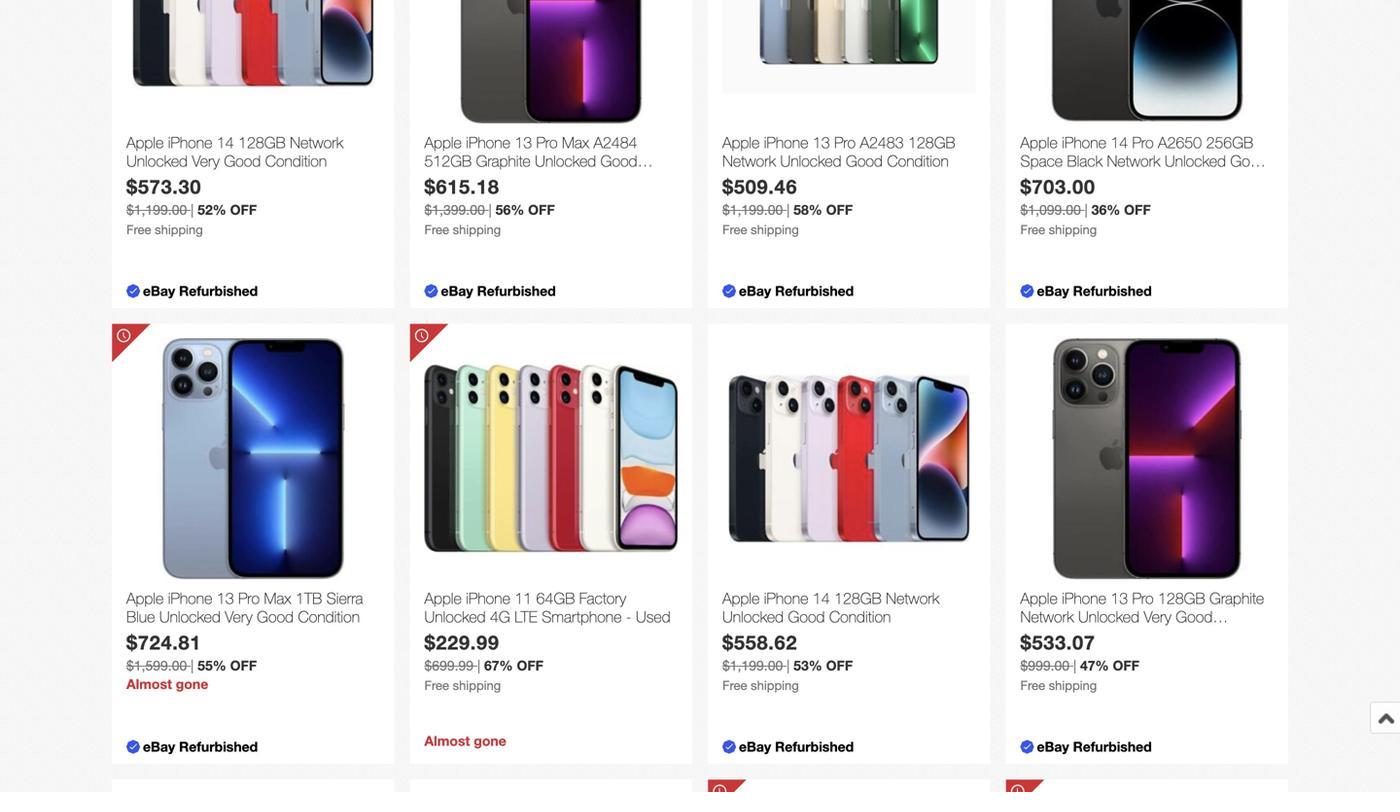 Task type: describe. For each thing, give the bounding box(es) containing it.
used
[[636, 608, 671, 627]]

off inside apple iphone 14 128gb network unlocked very good condition $573.30 $1,199.00 | 52% off free shipping
[[230, 202, 257, 218]]

64gb
[[536, 589, 575, 608]]

good inside apple iphone 13 pro max a2484 512gb graphite unlocked good condition
[[601, 152, 638, 170]]

apple iphone 14 pro a2650 256gb space black network unlocked good condition link
[[1021, 133, 1274, 189]]

pro inside apple iphone 13 pro max 1tb sierra blue unlocked very good condition $724.81 $1,599.00 | 55% off almost gone
[[238, 589, 260, 608]]

pro for $703.00
[[1133, 133, 1154, 152]]

refurbished for $615.18
[[477, 283, 556, 299]]

free inside apple iphone 14 128gb network unlocked very good condition $573.30 $1,199.00 | 52% off free shipping
[[126, 222, 151, 237]]

unlocked inside apple iphone 14 128gb network unlocked good condition $558.62 $1,199.00 | 53% off free shipping
[[723, 608, 784, 627]]

36%
[[1092, 202, 1121, 218]]

11
[[515, 589, 532, 608]]

512gb
[[425, 152, 472, 170]]

network inside apple iphone 14 128gb network unlocked good condition $558.62 $1,199.00 | 53% off free shipping
[[886, 589, 940, 608]]

network inside apple iphone 13 pro 128gb graphite network unlocked very good condition
[[1021, 608, 1074, 627]]

factory
[[579, 589, 626, 608]]

-
[[626, 608, 632, 627]]

| inside apple iphone 13 pro max 1tb sierra blue unlocked very good condition $724.81 $1,599.00 | 55% off almost gone
[[191, 658, 194, 674]]

a2484
[[594, 133, 638, 152]]

good inside apple iphone 14 128gb network unlocked very good condition $573.30 $1,199.00 | 52% off free shipping
[[224, 152, 261, 170]]

condition inside apple iphone 14 128gb network unlocked very good condition $573.30 $1,199.00 | 52% off free shipping
[[265, 152, 327, 170]]

ebay refurbished for $533.07
[[1037, 739, 1152, 755]]

47%
[[1080, 658, 1109, 674]]

$615.18
[[425, 175, 500, 199]]

apple for apple iphone 14 128gb network unlocked good condition $558.62 $1,199.00 | 53% off free shipping
[[723, 589, 760, 608]]

unlocked inside apple iphone 13 pro 128gb graphite network unlocked very good condition
[[1079, 608, 1140, 627]]

max for 1tb
[[264, 589, 291, 608]]

$1,099.00
[[1021, 202, 1081, 218]]

ebay refurbished for $703.00
[[1037, 283, 1152, 299]]

condition inside apple iphone 13 pro 128gb graphite network unlocked very good condition
[[1021, 627, 1082, 645]]

ebay refurbished for $615.18
[[441, 283, 556, 299]]

good inside apple iphone 13 pro a2483 128gb network unlocked good condition $509.46 $1,199.00 | 58% off free shipping
[[846, 152, 883, 170]]

condition inside apple iphone 13 pro max 1tb sierra blue unlocked very good condition $724.81 $1,599.00 | 55% off almost gone
[[298, 608, 360, 627]]

shipping inside $703.00 $1,099.00 | 36% off free shipping
[[1049, 222, 1097, 237]]

$1,599.00
[[126, 658, 187, 674]]

free inside apple iphone 11 64gb factory unlocked 4g lte smartphone - used $229.99 $699.99 | 67% off free shipping
[[425, 679, 449, 694]]

$703.00 $1,099.00 | 36% off free shipping
[[1021, 175, 1151, 237]]

almost inside apple iphone 13 pro max 1tb sierra blue unlocked very good condition $724.81 $1,599.00 | 55% off almost gone
[[126, 677, 172, 693]]

$1,399.00
[[425, 202, 485, 218]]

| inside apple iphone 14 128gb network unlocked very good condition $573.30 $1,199.00 | 52% off free shipping
[[191, 202, 194, 218]]

unlocked inside apple iphone 11 64gb factory unlocked 4g lte smartphone - used $229.99 $699.99 | 67% off free shipping
[[425, 608, 486, 627]]

apple for apple iphone 14 128gb network unlocked very good condition $573.30 $1,199.00 | 52% off free shipping
[[126, 133, 164, 152]]

128gb inside apple iphone 13 pro 128gb graphite network unlocked very good condition
[[1158, 589, 1206, 608]]

pro for $533.07
[[1133, 589, 1154, 608]]

128gb inside apple iphone 14 128gb network unlocked very good condition $573.30 $1,199.00 | 52% off free shipping
[[238, 133, 286, 152]]

apple iphone 13 pro max 1tb sierra blue unlocked very good condition link
[[126, 589, 380, 631]]

off inside apple iphone 14 128gb network unlocked good condition $558.62 $1,199.00 | 53% off free shipping
[[826, 658, 853, 674]]

max for a2484
[[562, 133, 589, 152]]

network inside apple iphone 14 pro a2650 256gb space black network unlocked good condition
[[1107, 152, 1161, 170]]

56%
[[496, 202, 524, 218]]

$703.00
[[1021, 175, 1096, 199]]

pro inside apple iphone 13 pro a2483 128gb network unlocked good condition $509.46 $1,199.00 | 58% off free shipping
[[834, 133, 856, 152]]

refurbished for $558.62
[[775, 739, 854, 755]]

graphite inside apple iphone 13 pro 128gb graphite network unlocked very good condition
[[1210, 589, 1264, 608]]

shipping inside apple iphone 14 128gb network unlocked good condition $558.62 $1,199.00 | 53% off free shipping
[[751, 679, 799, 694]]

refurbished for $533.07
[[1073, 739, 1152, 755]]

14 for $558.62
[[813, 589, 830, 608]]

almost gone
[[425, 733, 506, 749]]

ebay for $533.07
[[1037, 739, 1069, 755]]

$724.81
[[126, 631, 201, 655]]

good inside apple iphone 13 pro max 1tb sierra blue unlocked very good condition $724.81 $1,599.00 | 55% off almost gone
[[257, 608, 294, 627]]

apple for apple iphone 13 pro a2483 128gb network unlocked good condition $509.46 $1,199.00 | 58% off free shipping
[[723, 133, 760, 152]]

58%
[[794, 202, 823, 218]]

good inside apple iphone 14 pro a2650 256gb space black network unlocked good condition
[[1231, 152, 1268, 170]]

ebay for $558.62
[[739, 739, 771, 755]]

shipping inside apple iphone 11 64gb factory unlocked 4g lte smartphone - used $229.99 $699.99 | 67% off free shipping
[[453, 679, 501, 694]]

apple iphone 13 pro 128gb graphite network unlocked very good condition
[[1021, 589, 1264, 645]]

refurbished for $573.30
[[179, 283, 258, 299]]

67%
[[484, 658, 513, 674]]

space
[[1021, 152, 1063, 170]]

$1,199.00 inside apple iphone 13 pro a2483 128gb network unlocked good condition $509.46 $1,199.00 | 58% off free shipping
[[723, 202, 783, 218]]

1tb
[[296, 589, 322, 608]]

very inside apple iphone 14 128gb network unlocked very good condition $573.30 $1,199.00 | 52% off free shipping
[[192, 152, 220, 170]]

13 for graphite
[[1111, 589, 1128, 608]]

condition inside apple iphone 13 pro max a2484 512gb graphite unlocked good condition
[[425, 171, 486, 189]]

| inside apple iphone 13 pro a2483 128gb network unlocked good condition $509.46 $1,199.00 | 58% off free shipping
[[787, 202, 790, 218]]

shipping inside apple iphone 13 pro a2483 128gb network unlocked good condition $509.46 $1,199.00 | 58% off free shipping
[[751, 222, 799, 237]]

iphone for apple iphone 11 64gb factory unlocked 4g lte smartphone - used $229.99 $699.99 | 67% off free shipping
[[466, 589, 510, 608]]

13 for 128gb
[[813, 133, 830, 152]]

good inside apple iphone 14 128gb network unlocked good condition $558.62 $1,199.00 | 53% off free shipping
[[788, 608, 825, 627]]

apple for apple iphone 14 pro a2650 256gb space black network unlocked good condition
[[1021, 133, 1058, 152]]

apple iphone 13 pro max a2484 512gb graphite unlocked good condition
[[425, 133, 638, 189]]

128gb inside apple iphone 13 pro a2483 128gb network unlocked good condition $509.46 $1,199.00 | 58% off free shipping
[[908, 133, 956, 152]]

$699.99
[[425, 658, 474, 674]]

a2650
[[1158, 133, 1202, 152]]

apple iphone 13 pro a2483 128gb network unlocked good condition link
[[723, 133, 976, 175]]

good inside apple iphone 13 pro 128gb graphite network unlocked very good condition
[[1176, 608, 1213, 627]]

1 vertical spatial gone
[[474, 733, 506, 749]]

$615.18 $1,399.00 | 56% off free shipping
[[425, 175, 555, 237]]

apple for apple iphone 13 pro max 1tb sierra blue unlocked very good condition $724.81 $1,599.00 | 55% off almost gone
[[126, 589, 164, 608]]

apple iphone 11 64gb factory unlocked 4g lte smartphone - used $229.99 $699.99 | 67% off free shipping
[[425, 589, 671, 694]]

apple iphone 13 pro max 1tb sierra blue unlocked very good condition $724.81 $1,599.00 | 55% off almost gone
[[126, 589, 363, 693]]



Task type: vqa. For each thing, say whether or not it's contained in the screenshot.
leftmost Shoes
no



Task type: locate. For each thing, give the bounding box(es) containing it.
iphone up 512gb
[[466, 133, 510, 152]]

0 horizontal spatial gone
[[176, 677, 208, 693]]

$1,199.00 down $509.46
[[723, 202, 783, 218]]

$1,199.00 inside apple iphone 14 128gb network unlocked very good condition $573.30 $1,199.00 | 52% off free shipping
[[126, 202, 187, 218]]

max inside apple iphone 13 pro max a2484 512gb graphite unlocked good condition
[[562, 133, 589, 152]]

network inside apple iphone 13 pro a2483 128gb network unlocked good condition $509.46 $1,199.00 | 58% off free shipping
[[723, 152, 776, 170]]

iphone for apple iphone 14 128gb network unlocked very good condition $573.30 $1,199.00 | 52% off free shipping
[[168, 133, 212, 152]]

unlocked up $558.62
[[723, 608, 784, 627]]

free down $1,099.00
[[1021, 222, 1046, 237]]

14 up 52% in the left of the page
[[217, 133, 234, 152]]

0 vertical spatial almost
[[126, 677, 172, 693]]

iphone for apple iphone 13 pro a2483 128gb network unlocked good condition $509.46 $1,199.00 | 58% off free shipping
[[764, 133, 809, 152]]

iphone inside apple iphone 14 pro a2650 256gb space black network unlocked good condition
[[1062, 133, 1107, 152]]

gone inside apple iphone 13 pro max 1tb sierra blue unlocked very good condition $724.81 $1,599.00 | 55% off almost gone
[[176, 677, 208, 693]]

| left "67%"
[[478, 658, 481, 674]]

13 left a2483
[[813, 133, 830, 152]]

apple inside apple iphone 13 pro max a2484 512gb graphite unlocked good condition
[[425, 133, 462, 152]]

off
[[230, 202, 257, 218], [528, 202, 555, 218], [826, 202, 853, 218], [1124, 202, 1151, 218], [230, 658, 257, 674], [517, 658, 544, 674], [826, 658, 853, 674], [1113, 658, 1140, 674]]

0 horizontal spatial very
[[192, 152, 220, 170]]

pro inside apple iphone 13 pro 128gb graphite network unlocked very good condition
[[1133, 589, 1154, 608]]

apple up $509.46
[[723, 133, 760, 152]]

blue
[[126, 608, 155, 627]]

refurbished down 56%
[[477, 283, 556, 299]]

ebay refurbished down 56%
[[441, 283, 556, 299]]

pro inside apple iphone 13 pro max a2484 512gb graphite unlocked good condition
[[536, 133, 558, 152]]

iphone inside apple iphone 13 pro a2483 128gb network unlocked good condition $509.46 $1,199.00 | 58% off free shipping
[[764, 133, 809, 152]]

| inside apple iphone 14 128gb network unlocked good condition $558.62 $1,199.00 | 53% off free shipping
[[787, 658, 790, 674]]

14 up 53%
[[813, 589, 830, 608]]

free inside $615.18 $1,399.00 | 56% off free shipping
[[425, 222, 449, 237]]

2 horizontal spatial 14
[[1111, 133, 1128, 152]]

14 inside apple iphone 14 pro a2650 256gb space black network unlocked good condition
[[1111, 133, 1128, 152]]

network inside apple iphone 14 128gb network unlocked very good condition $573.30 $1,199.00 | 52% off free shipping
[[290, 133, 343, 152]]

| left 52% in the left of the page
[[191, 202, 194, 218]]

off inside apple iphone 13 pro a2483 128gb network unlocked good condition $509.46 $1,199.00 | 58% off free shipping
[[826, 202, 853, 218]]

ebay
[[143, 283, 175, 299], [441, 283, 473, 299], [739, 283, 771, 299], [1037, 283, 1069, 299], [143, 739, 175, 755], [739, 739, 771, 755], [1037, 739, 1069, 755]]

13 up $533.07 $999.00 | 47% off free shipping
[[1111, 589, 1128, 608]]

free down $699.99
[[425, 679, 449, 694]]

off right 56%
[[528, 202, 555, 218]]

refurbished for $509.46
[[775, 283, 854, 299]]

1 horizontal spatial graphite
[[1210, 589, 1264, 608]]

condition inside apple iphone 13 pro a2483 128gb network unlocked good condition $509.46 $1,199.00 | 58% off free shipping
[[887, 152, 949, 170]]

ebay for $509.46
[[739, 283, 771, 299]]

iphone inside apple iphone 13 pro max a2484 512gb graphite unlocked good condition
[[466, 133, 510, 152]]

off inside $615.18 $1,399.00 | 56% off free shipping
[[528, 202, 555, 218]]

pro left a2650
[[1133, 133, 1154, 152]]

unlocked up $573.30
[[126, 152, 188, 170]]

ebay for $703.00
[[1037, 283, 1069, 299]]

| left 56%
[[489, 202, 492, 218]]

shipping down $1,099.00
[[1049, 222, 1097, 237]]

free inside apple iphone 13 pro a2483 128gb network unlocked good condition $509.46 $1,199.00 | 58% off free shipping
[[723, 222, 747, 237]]

$509.46
[[723, 175, 798, 199]]

off right 47%
[[1113, 658, 1140, 674]]

apple iphone 11 64gb factory unlocked 4g lte smartphone - used link
[[425, 589, 678, 631]]

apple iphone 14 128gb network unlocked good condition link
[[723, 589, 976, 631]]

ebay refurbished down 47%
[[1037, 739, 1152, 755]]

very
[[192, 152, 220, 170], [225, 608, 253, 627], [1144, 608, 1172, 627]]

unlocked up 47%
[[1079, 608, 1140, 627]]

condition inside apple iphone 14 pro a2650 256gb space black network unlocked good condition
[[1021, 171, 1082, 189]]

1 vertical spatial almost
[[425, 733, 470, 749]]

iphone for apple iphone 13 pro max a2484 512gb graphite unlocked good condition
[[466, 133, 510, 152]]

apple for apple iphone 13 pro max a2484 512gb graphite unlocked good condition
[[425, 133, 462, 152]]

13 inside apple iphone 13 pro max 1tb sierra blue unlocked very good condition $724.81 $1,599.00 | 55% off almost gone
[[217, 589, 234, 608]]

14 inside apple iphone 14 128gb network unlocked very good condition $573.30 $1,199.00 | 52% off free shipping
[[217, 133, 234, 152]]

condition
[[265, 152, 327, 170], [887, 152, 949, 170], [425, 171, 486, 189], [1021, 171, 1082, 189], [298, 608, 360, 627], [829, 608, 891, 627], [1021, 627, 1082, 645]]

0 vertical spatial gone
[[176, 677, 208, 693]]

off right 36%
[[1124, 202, 1151, 218]]

free down $573.30
[[126, 222, 151, 237]]

iphone up $573.30
[[168, 133, 212, 152]]

refurbished for $703.00
[[1073, 283, 1152, 299]]

0 horizontal spatial max
[[264, 589, 291, 608]]

unlocked inside apple iphone 13 pro max a2484 512gb graphite unlocked good condition
[[535, 152, 596, 170]]

gone
[[176, 677, 208, 693], [474, 733, 506, 749]]

very inside apple iphone 13 pro 128gb graphite network unlocked very good condition
[[1144, 608, 1172, 627]]

0 horizontal spatial 14
[[217, 133, 234, 152]]

apple for apple iphone 13 pro 128gb graphite network unlocked very good condition
[[1021, 589, 1058, 608]]

1 horizontal spatial almost
[[425, 733, 470, 749]]

graphite inside apple iphone 13 pro max a2484 512gb graphite unlocked good condition
[[476, 152, 531, 170]]

unlocked inside apple iphone 14 128gb network unlocked very good condition $573.30 $1,199.00 | 52% off free shipping
[[126, 152, 188, 170]]

shipping down 52% in the left of the page
[[155, 222, 203, 237]]

|
[[191, 202, 194, 218], [489, 202, 492, 218], [787, 202, 790, 218], [1085, 202, 1088, 218], [191, 658, 194, 674], [478, 658, 481, 674], [787, 658, 790, 674], [1074, 658, 1077, 674]]

free down $509.46
[[723, 222, 747, 237]]

iphone
[[168, 133, 212, 152], [466, 133, 510, 152], [764, 133, 809, 152], [1062, 133, 1107, 152], [168, 589, 212, 608], [466, 589, 510, 608], [764, 589, 809, 608], [1062, 589, 1107, 608]]

iphone for apple iphone 14 128gb network unlocked good condition $558.62 $1,199.00 | 53% off free shipping
[[764, 589, 809, 608]]

ebay for $724.81
[[143, 739, 175, 755]]

apple up $229.99 at the left
[[425, 589, 462, 608]]

128gb
[[238, 133, 286, 152], [908, 133, 956, 152], [834, 589, 882, 608], [1158, 589, 1206, 608]]

apple iphone 13 pro a2483 128gb network unlocked good condition $509.46 $1,199.00 | 58% off free shipping
[[723, 133, 956, 237]]

apple iphone 13 pro 128gb graphite network unlocked very good condition link
[[1021, 589, 1274, 645]]

shipping
[[155, 222, 203, 237], [453, 222, 501, 237], [751, 222, 799, 237], [1049, 222, 1097, 237], [453, 679, 501, 694], [751, 679, 799, 694], [1049, 679, 1097, 694]]

$1,199.00
[[126, 202, 187, 218], [723, 202, 783, 218], [723, 658, 783, 674]]

1 vertical spatial graphite
[[1210, 589, 1264, 608]]

53%
[[794, 658, 823, 674]]

off right 52% in the left of the page
[[230, 202, 257, 218]]

$558.62
[[723, 631, 798, 655]]

iphone up $509.46
[[764, 133, 809, 152]]

| left 55%
[[191, 658, 194, 674]]

pro left a2483
[[834, 133, 856, 152]]

unlocked inside apple iphone 13 pro a2483 128gb network unlocked good condition $509.46 $1,199.00 | 58% off free shipping
[[780, 152, 842, 170]]

apple for apple iphone 11 64gb factory unlocked 4g lte smartphone - used $229.99 $699.99 | 67% off free shipping
[[425, 589, 462, 608]]

ebay refurbished for $573.30
[[143, 283, 258, 299]]

ebay refurbished for $724.81
[[143, 739, 258, 755]]

max
[[562, 133, 589, 152], [264, 589, 291, 608]]

0 vertical spatial graphite
[[476, 152, 531, 170]]

a2483
[[860, 133, 904, 152]]

black
[[1067, 152, 1103, 170]]

ebay refurbished down 52% in the left of the page
[[143, 283, 258, 299]]

free
[[126, 222, 151, 237], [425, 222, 449, 237], [723, 222, 747, 237], [1021, 222, 1046, 237], [425, 679, 449, 694], [723, 679, 747, 694], [1021, 679, 1046, 694]]

| left 58%
[[787, 202, 790, 218]]

13 up 56%
[[515, 133, 532, 152]]

apple iphone 13 pro max a2484 512gb graphite unlocked good condition link
[[425, 133, 678, 189]]

ebay for $573.30
[[143, 283, 175, 299]]

apple up space
[[1021, 133, 1058, 152]]

off right "67%"
[[517, 658, 544, 674]]

| left 36%
[[1085, 202, 1088, 218]]

apple iphone 14 pro a2650 256gb space black network unlocked good condition
[[1021, 133, 1268, 189]]

apple inside apple iphone 13 pro 128gb graphite network unlocked very good condition
[[1021, 589, 1058, 608]]

unlocked up $229.99 at the left
[[425, 608, 486, 627]]

refurbished for $724.81
[[179, 739, 258, 755]]

apple inside apple iphone 13 pro a2483 128gb network unlocked good condition $509.46 $1,199.00 | 58% off free shipping
[[723, 133, 760, 152]]

shipping inside apple iphone 14 128gb network unlocked very good condition $573.30 $1,199.00 | 52% off free shipping
[[155, 222, 203, 237]]

apple up 512gb
[[425, 133, 462, 152]]

ebay refurbished for $509.46
[[739, 283, 854, 299]]

13 inside apple iphone 13 pro a2483 128gb network unlocked good condition $509.46 $1,199.00 | 58% off free shipping
[[813, 133, 830, 152]]

shipping down 53%
[[751, 679, 799, 694]]

13 for 1tb
[[217, 589, 234, 608]]

14 left a2650
[[1111, 133, 1128, 152]]

free inside $703.00 $1,099.00 | 36% off free shipping
[[1021, 222, 1046, 237]]

| inside $703.00 $1,099.00 | 36% off free shipping
[[1085, 202, 1088, 218]]

very inside apple iphone 13 pro max 1tb sierra blue unlocked very good condition $724.81 $1,599.00 | 55% off almost gone
[[225, 608, 253, 627]]

graphite
[[476, 152, 531, 170], [1210, 589, 1264, 608]]

apple iphone 14 128gb network unlocked very good condition $573.30 $1,199.00 | 52% off free shipping
[[126, 133, 343, 237]]

shipping down 47%
[[1049, 679, 1097, 694]]

almost down $1,599.00
[[126, 677, 172, 693]]

apple up "blue"
[[126, 589, 164, 608]]

$1,199.00 down $558.62
[[723, 658, 783, 674]]

max left 1tb
[[264, 589, 291, 608]]

unlocked down a2650
[[1165, 152, 1226, 170]]

off right 58%
[[826, 202, 853, 218]]

unlocked
[[126, 152, 188, 170], [535, 152, 596, 170], [780, 152, 842, 170], [1165, 152, 1226, 170], [159, 608, 221, 627], [425, 608, 486, 627], [723, 608, 784, 627], [1079, 608, 1140, 627]]

network
[[290, 133, 343, 152], [723, 152, 776, 170], [1107, 152, 1161, 170], [886, 589, 940, 608], [1021, 608, 1074, 627]]

off inside $533.07 $999.00 | 47% off free shipping
[[1113, 658, 1140, 674]]

shipping inside $533.07 $999.00 | 47% off free shipping
[[1049, 679, 1097, 694]]

gone down "67%"
[[474, 733, 506, 749]]

ebay refurbished down 55%
[[143, 739, 258, 755]]

ebay refurbished
[[143, 283, 258, 299], [441, 283, 556, 299], [739, 283, 854, 299], [1037, 283, 1152, 299], [143, 739, 258, 755], [739, 739, 854, 755], [1037, 739, 1152, 755]]

good
[[224, 152, 261, 170], [601, 152, 638, 170], [846, 152, 883, 170], [1231, 152, 1268, 170], [257, 608, 294, 627], [788, 608, 825, 627], [1176, 608, 1213, 627]]

apple inside apple iphone 14 128gb network unlocked good condition $558.62 $1,199.00 | 53% off free shipping
[[723, 589, 760, 608]]

128gb inside apple iphone 14 128gb network unlocked good condition $558.62 $1,199.00 | 53% off free shipping
[[834, 589, 882, 608]]

apple inside apple iphone 14 pro a2650 256gb space black network unlocked good condition
[[1021, 133, 1058, 152]]

off inside apple iphone 13 pro max 1tb sierra blue unlocked very good condition $724.81 $1,599.00 | 55% off almost gone
[[230, 658, 257, 674]]

free inside $533.07 $999.00 | 47% off free shipping
[[1021, 679, 1046, 694]]

14 for condition
[[217, 133, 234, 152]]

1 horizontal spatial max
[[562, 133, 589, 152]]

13 for a2484
[[515, 133, 532, 152]]

1 vertical spatial max
[[264, 589, 291, 608]]

apple
[[126, 133, 164, 152], [425, 133, 462, 152], [723, 133, 760, 152], [1021, 133, 1058, 152], [126, 589, 164, 608], [425, 589, 462, 608], [723, 589, 760, 608], [1021, 589, 1058, 608]]

55%
[[198, 658, 226, 674]]

| left 47%
[[1074, 658, 1077, 674]]

refurbished down 36%
[[1073, 283, 1152, 299]]

13 inside apple iphone 13 pro max a2484 512gb graphite unlocked good condition
[[515, 133, 532, 152]]

ebay for $615.18
[[441, 283, 473, 299]]

sierra
[[326, 589, 363, 608]]

pro left a2484
[[536, 133, 558, 152]]

ebay refurbished down 36%
[[1037, 283, 1152, 299]]

iphone up "$724.81"
[[168, 589, 212, 608]]

$999.00
[[1021, 658, 1070, 674]]

52%
[[198, 202, 226, 218]]

pro for $615.18
[[536, 133, 558, 152]]

| inside apple iphone 11 64gb factory unlocked 4g lte smartphone - used $229.99 $699.99 | 67% off free shipping
[[478, 658, 481, 674]]

shipping down "67%"
[[453, 679, 501, 694]]

unlocked up 58%
[[780, 152, 842, 170]]

14 for network
[[1111, 133, 1128, 152]]

off inside $703.00 $1,099.00 | 36% off free shipping
[[1124, 202, 1151, 218]]

256gb
[[1206, 133, 1254, 152]]

apple inside apple iphone 13 pro max 1tb sierra blue unlocked very good condition $724.81 $1,599.00 | 55% off almost gone
[[126, 589, 164, 608]]

off right 55%
[[230, 658, 257, 674]]

refurbished down 47%
[[1073, 739, 1152, 755]]

| inside $615.18 $1,399.00 | 56% off free shipping
[[489, 202, 492, 218]]

ebay refurbished down 53%
[[739, 739, 854, 755]]

iphone inside apple iphone 11 64gb factory unlocked 4g lte smartphone - used $229.99 $699.99 | 67% off free shipping
[[466, 589, 510, 608]]

$1,199.00 down $573.30
[[126, 202, 187, 218]]

shipping inside $615.18 $1,399.00 | 56% off free shipping
[[453, 222, 501, 237]]

refurbished down 58%
[[775, 283, 854, 299]]

lte
[[515, 608, 538, 627]]

2 horizontal spatial very
[[1144, 608, 1172, 627]]

max left a2484
[[562, 133, 589, 152]]

condition inside apple iphone 14 128gb network unlocked good condition $558.62 $1,199.00 | 53% off free shipping
[[829, 608, 891, 627]]

iphone up black
[[1062, 133, 1107, 152]]

4g
[[490, 608, 510, 627]]

smartphone
[[542, 608, 622, 627]]

free inside apple iphone 14 128gb network unlocked good condition $558.62 $1,199.00 | 53% off free shipping
[[723, 679, 747, 694]]

13
[[515, 133, 532, 152], [813, 133, 830, 152], [217, 589, 234, 608], [1111, 589, 1128, 608]]

iphone inside apple iphone 14 128gb network unlocked very good condition $573.30 $1,199.00 | 52% off free shipping
[[168, 133, 212, 152]]

apple iphone 14 128gb network unlocked very good condition link
[[126, 133, 380, 175]]

iphone for apple iphone 13 pro max 1tb sierra blue unlocked very good condition $724.81 $1,599.00 | 55% off almost gone
[[168, 589, 212, 608]]

$1,199.00 inside apple iphone 14 128gb network unlocked good condition $558.62 $1,199.00 | 53% off free shipping
[[723, 658, 783, 674]]

$533.07 $999.00 | 47% off free shipping
[[1021, 631, 1140, 694]]

apple iphone 14 128gb network unlocked good condition $558.62 $1,199.00 | 53% off free shipping
[[723, 589, 940, 694]]

refurbished down 55%
[[179, 739, 258, 755]]

off inside apple iphone 11 64gb factory unlocked 4g lte smartphone - used $229.99 $699.99 | 67% off free shipping
[[517, 658, 544, 674]]

free down $1,399.00
[[425, 222, 449, 237]]

iphone up $533.07
[[1062, 589, 1107, 608]]

14 inside apple iphone 14 128gb network unlocked good condition $558.62 $1,199.00 | 53% off free shipping
[[813, 589, 830, 608]]

iphone for apple iphone 14 pro a2650 256gb space black network unlocked good condition
[[1062, 133, 1107, 152]]

off right 53%
[[826, 658, 853, 674]]

$229.99
[[425, 631, 500, 655]]

1 horizontal spatial very
[[225, 608, 253, 627]]

ebay refurbished down 58%
[[739, 283, 854, 299]]

apple inside apple iphone 11 64gb factory unlocked 4g lte smartphone - used $229.99 $699.99 | 67% off free shipping
[[425, 589, 462, 608]]

free down $999.00 at the bottom right of page
[[1021, 679, 1046, 694]]

iphone for apple iphone 13 pro 128gb graphite network unlocked very good condition
[[1062, 589, 1107, 608]]

unlocked up "$724.81"
[[159, 608, 221, 627]]

apple up $558.62
[[723, 589, 760, 608]]

| left 53%
[[787, 658, 790, 674]]

free down $558.62
[[723, 679, 747, 694]]

0 vertical spatial max
[[562, 133, 589, 152]]

max inside apple iphone 13 pro max 1tb sierra blue unlocked very good condition $724.81 $1,599.00 | 55% off almost gone
[[264, 589, 291, 608]]

pro left 1tb
[[238, 589, 260, 608]]

pro up $533.07 $999.00 | 47% off free shipping
[[1133, 589, 1154, 608]]

almost
[[126, 677, 172, 693], [425, 733, 470, 749]]

$533.07
[[1021, 631, 1096, 655]]

iphone inside apple iphone 13 pro 128gb graphite network unlocked very good condition
[[1062, 589, 1107, 608]]

unlocked inside apple iphone 14 pro a2650 256gb space black network unlocked good condition
[[1165, 152, 1226, 170]]

iphone inside apple iphone 14 128gb network unlocked good condition $558.62 $1,199.00 | 53% off free shipping
[[764, 589, 809, 608]]

unlocked down a2484
[[535, 152, 596, 170]]

shipping down $1,399.00
[[453, 222, 501, 237]]

ebay refurbished for $558.62
[[739, 739, 854, 755]]

0 horizontal spatial almost
[[126, 677, 172, 693]]

14
[[217, 133, 234, 152], [1111, 133, 1128, 152], [813, 589, 830, 608]]

apple inside apple iphone 14 128gb network unlocked very good condition $573.30 $1,199.00 | 52% off free shipping
[[126, 133, 164, 152]]

shipping down 58%
[[751, 222, 799, 237]]

refurbished down 53%
[[775, 739, 854, 755]]

apple up $533.07
[[1021, 589, 1058, 608]]

refurbished down 52% in the left of the page
[[179, 283, 258, 299]]

pro inside apple iphone 14 pro a2650 256gb space black network unlocked good condition
[[1133, 133, 1154, 152]]

unlocked inside apple iphone 13 pro max 1tb sierra blue unlocked very good condition $724.81 $1,599.00 | 55% off almost gone
[[159, 608, 221, 627]]

almost down $699.99
[[425, 733, 470, 749]]

apple up $573.30
[[126, 133, 164, 152]]

0 horizontal spatial graphite
[[476, 152, 531, 170]]

pro
[[536, 133, 558, 152], [834, 133, 856, 152], [1133, 133, 1154, 152], [238, 589, 260, 608], [1133, 589, 1154, 608]]

gone down 55%
[[176, 677, 208, 693]]

1 horizontal spatial 14
[[813, 589, 830, 608]]

refurbished
[[179, 283, 258, 299], [477, 283, 556, 299], [775, 283, 854, 299], [1073, 283, 1152, 299], [179, 739, 258, 755], [775, 739, 854, 755], [1073, 739, 1152, 755]]

iphone up 4g
[[466, 589, 510, 608]]

13 up 55%
[[217, 589, 234, 608]]

1 horizontal spatial gone
[[474, 733, 506, 749]]

iphone up $558.62
[[764, 589, 809, 608]]

| inside $533.07 $999.00 | 47% off free shipping
[[1074, 658, 1077, 674]]

$573.30
[[126, 175, 201, 199]]

13 inside apple iphone 13 pro 128gb graphite network unlocked very good condition
[[1111, 589, 1128, 608]]

iphone inside apple iphone 13 pro max 1tb sierra blue unlocked very good condition $724.81 $1,599.00 | 55% off almost gone
[[168, 589, 212, 608]]



